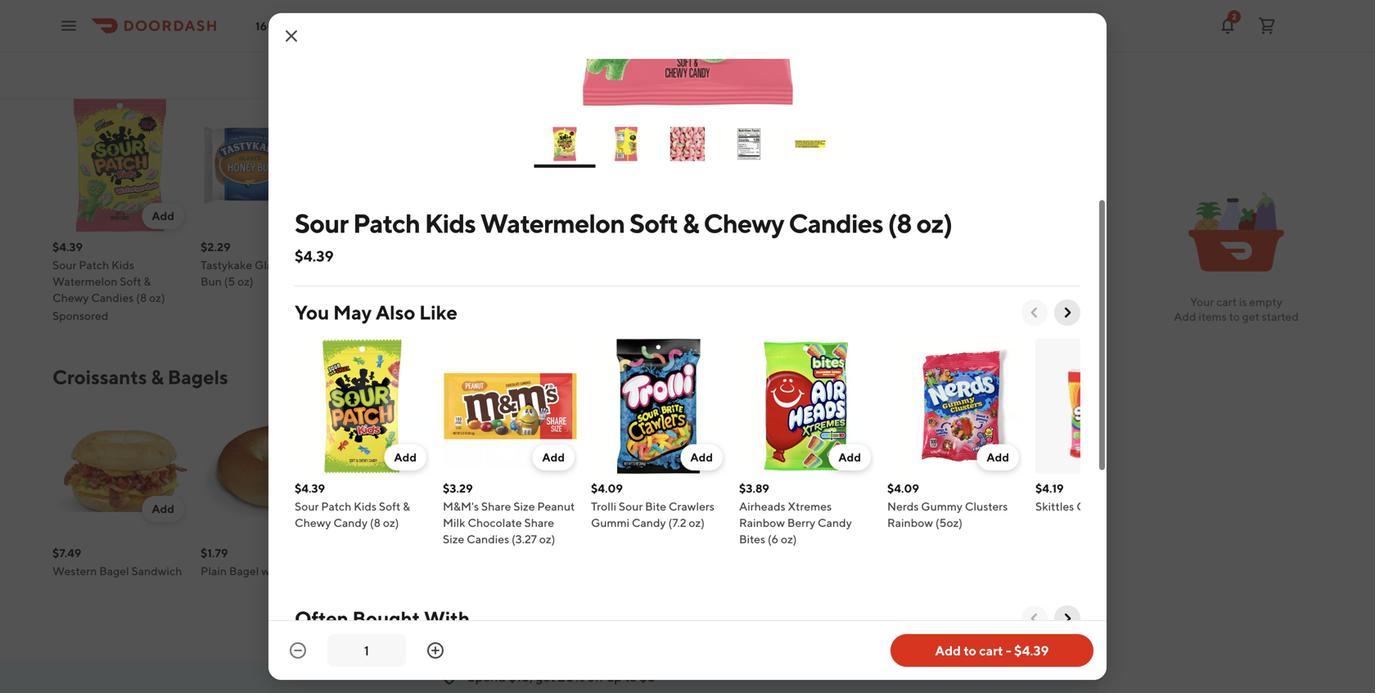 Task type: vqa. For each thing, say whether or not it's contained in the screenshot.
"now"
no



Task type: describe. For each thing, give the bounding box(es) containing it.
$2.29 tastykake glazed honey bun (5 oz)
[[201, 240, 328, 288]]

your
[[1190, 295, 1214, 309]]

(8 up caramel cookies & cream parfait
[[888, 208, 912, 239]]

gluten
[[689, 258, 725, 272]]

sour for $4.39 sour patch kids soft & chewy candy (8 oz)
[[295, 500, 319, 513]]

trolli sour bite crawlers gummi candy (7.2 oz)
[[497, 258, 620, 288]]

nerds
[[887, 500, 919, 513]]

kids for $4.39 sour patch kids watermelon soft & chewy candies (8 oz) sponsored
[[111, 258, 134, 272]]

add inside button
[[935, 643, 961, 659]]

bagels
[[168, 366, 228, 389]]

spend $15, get 20% off up to $5
[[468, 669, 656, 685]]

candy inside airheads xtremes rainbow berry candy bites (6 oz)
[[1020, 275, 1054, 288]]

1 next button of carousel image from the top
[[1023, 369, 1040, 386]]

see all link for second next button of carousel icon from the top of the page
[[909, 670, 966, 693]]

1 vertical spatial previous button of carousel image
[[991, 369, 1007, 386]]

$3.29
[[443, 482, 473, 495]]

avenue
[[358, 19, 399, 33]]

(7.2 inside trolli sour bite crawlers gummi candy (7.2 oz)
[[574, 275, 592, 288]]

$3.29 m&m's share size peanut milk chocolate share size candies (3.27 oz)
[[443, 482, 575, 546]]

& inside caramel cookies & cream parfait
[[884, 258, 892, 272]]

sweet cheese croissant image
[[349, 404, 484, 539]]

$4.19
[[1036, 482, 1064, 495]]

$4.39 sour patch kids soft & chewy candy (8 oz)
[[295, 482, 410, 530]]

1 vertical spatial share
[[524, 516, 554, 530]]

(6 inside $3.89 airheads xtremes rainbow berry candy bites (6 oz)
[[768, 533, 779, 546]]

$15,
[[509, 669, 533, 685]]

off
[[587, 669, 604, 685]]

oz) inside '$4.09 trolli sour bite crawlers gummi candy (7.2 oz)'
[[689, 516, 705, 530]]

often
[[295, 607, 349, 630]]

1 vertical spatial size
[[443, 533, 464, 546]]

veggie & cream cheese bagel image
[[941, 404, 1077, 539]]

soft for kids
[[379, 500, 401, 513]]

$4.39 inside button
[[1014, 643, 1049, 659]]

0 vertical spatial previous button of carousel image
[[1027, 305, 1043, 321]]

$4.09 for nerds
[[887, 482, 919, 495]]

up
[[607, 669, 622, 685]]

trolli inside '$4.09 trolli sour bite crawlers gummi candy (7.2 oz)'
[[591, 500, 617, 513]]

$1.79 for $1.79 plain bagel with spread
[[201, 546, 228, 560]]

cream
[[793, 275, 828, 288]]

& inside $4.39 sour patch kids watermelon soft & chewy candies (8 oz) sponsored
[[144, 275, 151, 288]]

2 horizontal spatial kids
[[425, 208, 476, 239]]

everything bagel with spread image
[[497, 404, 632, 539]]

(5 inside $2.29 tastykake glazed honey bun (5 oz)
[[224, 275, 235, 288]]

0 vertical spatial trolli sour bite crawlers gummi candy (7.2 oz) image
[[497, 97, 632, 233]]

pennsylvania
[[286, 19, 356, 33]]

bought
[[352, 607, 420, 630]]

oz) inside $3.29 m&m's share size peanut milk chocolate share size candies (3.27 oz)
[[539, 533, 555, 546]]

& inside $4.39 sour patch kids soft & chewy candy (8 oz)
[[403, 500, 410, 513]]

you may also like
[[295, 301, 458, 324]]

$8.19
[[793, 546, 822, 560]]

crawlers inside '$4.09 trolli sour bite crawlers gummi candy (7.2 oz)'
[[669, 500, 715, 513]]

see all link for 1st next button of carousel icon from the top
[[909, 364, 966, 391]]

1 horizontal spatial size
[[513, 500, 535, 513]]

croissants & bagels link
[[52, 364, 228, 391]]

0 vertical spatial share
[[481, 500, 511, 513]]

candy inside $3.89 airheads xtremes rainbow berry candy bites (6 oz)
[[818, 516, 852, 530]]

honey
[[294, 258, 328, 272]]

oz) inside tastykake vanilla creme filled sugar wafers (2.75 oz)
[[349, 291, 365, 305]]

chewy for candies
[[704, 208, 784, 239]]

close image
[[282, 26, 301, 46]]

is
[[1239, 295, 1247, 309]]

milk
[[443, 516, 465, 530]]

watermelon inside $4.39 sour patch kids watermelon soft & chewy candies (8 oz) sponsored
[[52, 275, 117, 288]]

oz) inside $4.19 skittles gummies (8 oz)
[[1142, 500, 1158, 513]]

1 see all from the top
[[919, 370, 956, 384]]

add inside your cart is empty add items to get started
[[1174, 310, 1197, 323]]

parfait
[[831, 275, 866, 288]]

welch's
[[645, 258, 687, 272]]

$2.29
[[201, 240, 231, 254]]

oz) inside $3.89 airheads xtremes rainbow berry candy bites (6 oz)
[[781, 533, 797, 546]]

cookies
[[840, 258, 882, 272]]

cart inside button
[[979, 643, 1003, 659]]

$7.49 western bagel sandwich
[[52, 546, 182, 578]]

peanut
[[537, 500, 575, 513]]

berry inside airheads xtremes rainbow berry candy bites (6 oz)
[[990, 275, 1018, 288]]

1600
[[255, 19, 283, 33]]

notification bell image
[[1218, 16, 1238, 36]]

$7.49
[[52, 546, 81, 560]]

$3.89
[[739, 482, 769, 495]]

plain
[[201, 564, 227, 578]]

(7.2 inside '$4.09 trolli sour bite crawlers gummi candy (7.2 oz)'
[[668, 516, 687, 530]]

patch for $4.39 sour patch kids watermelon soft & chewy candies (8 oz) sponsored
[[79, 258, 109, 272]]

often bought with
[[295, 607, 470, 630]]

see for second next button of carousel icon from the top of the page's see all link
[[919, 677, 939, 690]]

add to cart - $4.39 button
[[891, 634, 1094, 667]]

filled
[[349, 275, 378, 288]]

to for get
[[1229, 310, 1240, 323]]

1 vertical spatial airheads xtremes rainbow berry candy bites (6 oz) image
[[739, 339, 874, 474]]

airheads xtremes rainbow berry candy bites (6 oz)
[[941, 258, 1054, 305]]

2 horizontal spatial candies
[[789, 208, 883, 239]]

sour patch kids watermelon soft & chewy candies (8 oz) image for $4.39
[[52, 97, 187, 233]]

bite inside trolli sour bite crawlers gummi candy (7.2 oz)
[[551, 258, 572, 272]]

previous button of carousel image for second next button of carousel icon from the top of the page
[[991, 675, 1007, 692]]

$4.19 skittles gummies (8 oz)
[[1036, 482, 1158, 513]]

2
[[1232, 12, 1237, 21]]

spend
[[468, 669, 506, 685]]

items
[[1199, 310, 1227, 323]]

free
[[727, 258, 751, 272]]

may
[[333, 301, 372, 324]]

(8 inside $4.39 sour patch kids soft & chewy candy (8 oz)
[[370, 516, 381, 530]]

sour for $4.39 sour patch kids watermelon soft & chewy candies (8 oz) sponsored
[[52, 258, 77, 272]]

bun
[[201, 275, 222, 288]]

$4.39 for $4.39
[[295, 247, 334, 265]]

soft inside $4.39 sour patch kids watermelon soft & chewy candies (8 oz) sponsored
[[120, 275, 141, 288]]

caramel
[[793, 258, 837, 272]]

20%
[[558, 669, 585, 685]]

bite inside '$4.09 trolli sour bite crawlers gummi candy (7.2 oz)'
[[645, 500, 666, 513]]

tastykake vanilla creme filled sugar wafers (2.75 oz) image
[[349, 97, 484, 233]]

mixed
[[645, 275, 678, 288]]

$4.09 nerds gummy clusters rainbow (5oz)
[[887, 482, 1008, 530]]

$1.79 for $1.79
[[497, 546, 524, 560]]

bites inside airheads xtremes rainbow berry candy bites (6 oz)
[[941, 291, 968, 305]]

wafers
[[413, 275, 450, 288]]

sponsored inside $4.39 sour patch kids watermelon soft & chewy candies (8 oz) sponsored
[[52, 309, 108, 323]]

fruit
[[680, 275, 705, 288]]

gummies inside welch's gluten free mixed fruit snacks gummies (5 oz)
[[645, 291, 695, 305]]

xtremes inside airheads xtremes rainbow berry candy bites (6 oz)
[[990, 258, 1034, 272]]

0 vertical spatial airheads xtremes rainbow berry candy bites (6 oz) image
[[941, 97, 1077, 233]]

$4.09 trolli sour bite crawlers gummi candy (7.2 oz)
[[591, 482, 715, 530]]

chewy inside $4.39 sour patch kids watermelon soft & chewy candies (8 oz) sponsored
[[52, 291, 89, 305]]

skittles
[[1036, 500, 1074, 513]]

Search Wawa search field
[[793, 66, 1028, 84]]

sour patch kids watermelon soft & chewy candies (8 oz) image for sour patch kids watermelon soft & chewy candies (8 oz)
[[401, 0, 974, 107]]

creme
[[440, 258, 476, 272]]

welch's gluten free mixed fruit snacks gummies (5 oz) image
[[645, 97, 780, 233]]

(8 inside $4.19 skittles gummies (8 oz)
[[1129, 500, 1140, 513]]

patch for $4.39 sour patch kids soft & chewy candy (8 oz)
[[321, 500, 352, 513]]

2 see all from the top
[[919, 677, 956, 690]]

nw
[[401, 19, 423, 33]]

kids for $4.39 sour patch kids soft & chewy candy (8 oz)
[[354, 500, 377, 513]]

sugar
[[380, 275, 411, 288]]

-
[[1006, 643, 1012, 659]]

plain bagel with spread image
[[201, 404, 336, 539]]

your cart is empty add items to get started
[[1174, 295, 1299, 323]]

berry inside $3.89 airheads xtremes rainbow berry candy bites (6 oz)
[[787, 516, 816, 530]]

1 text field
[[337, 642, 396, 660]]



Task type: locate. For each thing, give the bounding box(es) containing it.
$5
[[640, 669, 656, 685]]

1 all from the top
[[942, 370, 956, 384]]

2 vertical spatial chewy
[[295, 516, 331, 530]]

get right $15,
[[535, 669, 555, 685]]

0 vertical spatial trolli
[[497, 258, 522, 272]]

$1.79 plain bagel with spread
[[201, 546, 323, 578]]

1 $1.79 from the left
[[201, 546, 228, 560]]

2 vertical spatial kids
[[354, 500, 377, 513]]

decrease quantity by 1 image
[[288, 641, 308, 661]]

previous button of carousel image up add to cart - $4.39 button
[[1027, 611, 1043, 627]]

1 vertical spatial berry
[[787, 516, 816, 530]]

glazed
[[255, 258, 292, 272]]

soft inside $4.39 sour patch kids soft & chewy candy (8 oz)
[[379, 500, 401, 513]]

$3.89 airheads xtremes rainbow berry candy bites (6 oz)
[[739, 482, 852, 546]]

patch inside $4.39 sour patch kids watermelon soft & chewy candies (8 oz) sponsored
[[79, 258, 109, 272]]

0 horizontal spatial (5
[[224, 275, 235, 288]]

2 horizontal spatial rainbow
[[941, 275, 987, 288]]

get down is
[[1242, 310, 1260, 323]]

all
[[942, 370, 956, 384], [942, 677, 956, 690]]

xtremes
[[990, 258, 1034, 272], [788, 500, 832, 513]]

(6 inside airheads xtremes rainbow berry candy bites (6 oz)
[[970, 291, 981, 305]]

biscuit image
[[645, 404, 780, 539]]

patch inside $4.39 sour patch kids soft & chewy candy (8 oz)
[[321, 500, 352, 513]]

gummies inside $4.19 skittles gummies (8 oz)
[[1077, 500, 1127, 513]]

oz) inside airheads xtremes rainbow berry candy bites (6 oz)
[[983, 291, 999, 305]]

2 $4.09 from the left
[[887, 482, 919, 495]]

crawlers inside trolli sour bite crawlers gummi candy (7.2 oz)
[[575, 258, 620, 272]]

size left peanut on the bottom of the page
[[513, 500, 535, 513]]

(8 up croissants & bagels
[[136, 291, 147, 305]]

bagel inside $7.49 western bagel sandwich
[[99, 564, 129, 578]]

tastykake vanilla creme filled sugar wafers (2.75 oz)
[[349, 258, 479, 305]]

share
[[481, 500, 511, 513], [524, 516, 554, 530]]

see all link
[[909, 364, 966, 391], [909, 670, 966, 693]]

$4.39 sour patch kids watermelon soft & chewy candies (8 oz) sponsored
[[52, 240, 165, 323]]

0 horizontal spatial tastykake
[[201, 258, 252, 272]]

1 vertical spatial gummies
[[1077, 500, 1127, 513]]

0 horizontal spatial airheads xtremes rainbow berry candy bites (6 oz) image
[[739, 339, 874, 474]]

oz) inside $4.39 sour patch kids soft & chewy candy (8 oz)
[[383, 516, 399, 530]]

$4.09 inside $4.09 nerds gummy clusters rainbow (5oz)
[[887, 482, 919, 495]]

soft left bun
[[120, 275, 141, 288]]

all for 1st next button of carousel icon from the top
[[942, 370, 956, 384]]

turkey breakfast club bagel sandwich image
[[793, 404, 928, 539]]

2 vertical spatial soft
[[379, 500, 401, 513]]

1 $4.09 from the left
[[591, 482, 623, 495]]

sour inside trolli sour bite crawlers gummi candy (7.2 oz)
[[525, 258, 549, 272]]

soft
[[630, 208, 678, 239], [120, 275, 141, 288], [379, 500, 401, 513]]

western
[[52, 564, 97, 578]]

& left bun
[[144, 275, 151, 288]]

sour patch kids watermelon soft & chewy candies (8 oz)
[[295, 208, 952, 239]]

(5
[[224, 275, 235, 288], [697, 291, 708, 305]]

tastykake up "filled"
[[349, 258, 401, 272]]

0 vertical spatial (5
[[224, 275, 235, 288]]

0 vertical spatial size
[[513, 500, 535, 513]]

watermelon
[[480, 208, 625, 239], [52, 275, 117, 288]]

sour for trolli sour bite crawlers gummi candy (7.2 oz)
[[525, 258, 549, 272]]

$4.39 for $4.39 sour patch kids watermelon soft & chewy candies (8 oz) sponsored
[[52, 240, 83, 254]]

0 horizontal spatial previous button of carousel image
[[991, 675, 1007, 692]]

1 bagel from the left
[[99, 564, 129, 578]]

previous button of carousel image
[[1027, 305, 1043, 321], [991, 369, 1007, 386]]

you
[[295, 301, 329, 324]]

see for see all link for 1st next button of carousel icon from the top
[[919, 370, 939, 384]]

2 all from the top
[[942, 677, 956, 690]]

to
[[1229, 310, 1240, 323], [964, 643, 977, 659], [625, 669, 637, 685]]

(5 down fruit
[[697, 291, 708, 305]]

share up the chocolate
[[481, 500, 511, 513]]

next button of carousel image for you may also like
[[1059, 305, 1076, 321]]

0 horizontal spatial candies
[[91, 291, 134, 305]]

snacks
[[707, 275, 744, 288]]

with
[[261, 564, 284, 578]]

sour patch kids watermelon soft & chewy candies (8 oz) image
[[401, 0, 974, 107], [52, 97, 187, 233]]

1 vertical spatial patch
[[79, 258, 109, 272]]

bite
[[551, 258, 572, 272], [645, 500, 666, 513]]

kids
[[425, 208, 476, 239], [111, 258, 134, 272], [354, 500, 377, 513]]

1 vertical spatial all
[[942, 677, 956, 690]]

soft left m&m's
[[379, 500, 401, 513]]

1 vertical spatial bites
[[739, 533, 766, 546]]

1 sponsored from the top
[[52, 3, 108, 16]]

croissants & bagels
[[52, 366, 228, 389]]

kids inside $4.39 sour patch kids soft & chewy candy (8 oz)
[[354, 500, 377, 513]]

welch's gluten free mixed fruit snacks gummies (5 oz)
[[645, 258, 751, 305]]

candies up the croissants
[[91, 291, 134, 305]]

next button of carousel image up add to cart - $4.39 button
[[1059, 611, 1076, 627]]

1 vertical spatial next button of carousel image
[[1059, 611, 1076, 627]]

$1.79 inside $1.79 plain bagel with spread
[[201, 546, 228, 560]]

size down milk
[[443, 533, 464, 546]]

cart
[[1217, 295, 1237, 309], [979, 643, 1003, 659]]

previous button of carousel image down add to cart - $4.39 button
[[991, 675, 1007, 692]]

$4.39 inside $4.39 sour patch kids watermelon soft & chewy candies (8 oz) sponsored
[[52, 240, 83, 254]]

caramel cookies & cream parfait
[[793, 258, 892, 288]]

& left bagels
[[151, 366, 164, 389]]

started
[[1262, 310, 1299, 323]]

1 horizontal spatial bite
[[645, 500, 666, 513]]

candy
[[538, 275, 572, 288], [1020, 275, 1054, 288], [333, 516, 368, 530], [632, 516, 666, 530], [818, 516, 852, 530]]

previous button of carousel image
[[1027, 611, 1043, 627], [991, 675, 1007, 692]]

0 horizontal spatial berry
[[787, 516, 816, 530]]

oz) inside $2.29 tastykake glazed honey bun (5 oz)
[[237, 275, 254, 288]]

tastykake inside tastykake vanilla creme filled sugar wafers (2.75 oz)
[[349, 258, 401, 272]]

increase quantity by 1 image
[[426, 641, 445, 661]]

also
[[376, 301, 415, 324]]

gummies down mixed
[[645, 291, 695, 305]]

0 horizontal spatial trolli
[[497, 258, 522, 272]]

0 vertical spatial (6
[[970, 291, 981, 305]]

1 horizontal spatial trolli
[[591, 500, 617, 513]]

sandwich
[[131, 564, 182, 578]]

sour patch kids watermelon soft & chewy candies (8 oz) dialog
[[269, 0, 1171, 693]]

1 horizontal spatial airheads xtremes rainbow berry candy bites (6 oz) image
[[941, 97, 1077, 233]]

0 horizontal spatial patch
[[79, 258, 109, 272]]

rainbow
[[941, 275, 987, 288], [739, 516, 785, 530], [887, 516, 933, 530]]

0 horizontal spatial crawlers
[[575, 258, 620, 272]]

rainbow inside $3.89 airheads xtremes rainbow berry candy bites (6 oz)
[[739, 516, 785, 530]]

bagel for with
[[229, 564, 259, 578]]

0 vertical spatial crawlers
[[575, 258, 620, 272]]

chewy
[[704, 208, 784, 239], [52, 291, 89, 305], [295, 516, 331, 530]]

chewy inside $4.39 sour patch kids soft & chewy candy (8 oz)
[[295, 516, 331, 530]]

& right cookies
[[884, 258, 892, 272]]

1600 pennsylvania avenue nw
[[255, 19, 423, 33]]

soft up welch's
[[630, 208, 678, 239]]

chewy for candy
[[295, 516, 331, 530]]

sour inside $4.39 sour patch kids watermelon soft & chewy candies (8 oz) sponsored
[[52, 258, 77, 272]]

chocolate
[[468, 516, 522, 530]]

(8 right skittles
[[1129, 500, 1140, 513]]

to down is
[[1229, 310, 1240, 323]]

nerds gummy clusters rainbow (5oz) image
[[887, 339, 1023, 474]]

sour
[[295, 208, 348, 239], [52, 258, 77, 272], [525, 258, 549, 272], [295, 500, 319, 513], [619, 500, 643, 513]]

candies up caramel
[[789, 208, 883, 239]]

candies down the chocolate
[[467, 533, 509, 546]]

candy inside trolli sour bite crawlers gummi candy (7.2 oz)
[[538, 275, 572, 288]]

1 vertical spatial sponsored
[[52, 309, 108, 323]]

1 vertical spatial cart
[[979, 643, 1003, 659]]

0 vertical spatial previous button of carousel image
[[1027, 611, 1043, 627]]

to right up
[[625, 669, 637, 685]]

$4.39
[[52, 240, 83, 254], [295, 247, 334, 265], [295, 482, 325, 495], [1014, 643, 1049, 659]]

soft for watermelon
[[630, 208, 678, 239]]

bagel for sandwich
[[99, 564, 129, 578]]

1 horizontal spatial watermelon
[[480, 208, 625, 239]]

0 horizontal spatial sour patch kids watermelon soft & chewy candies (8 oz) image
[[52, 97, 187, 233]]

0 vertical spatial berry
[[990, 275, 1018, 288]]

trolli inside trolli sour bite crawlers gummi candy (7.2 oz)
[[497, 258, 522, 272]]

0 horizontal spatial $4.09
[[591, 482, 623, 495]]

1 vertical spatial (6
[[768, 533, 779, 546]]

croissants
[[52, 366, 147, 389]]

share up (3.27
[[524, 516, 554, 530]]

1 horizontal spatial previous button of carousel image
[[1027, 611, 1043, 627]]

xtremes inside $3.89 airheads xtremes rainbow berry candy bites (6 oz)
[[788, 500, 832, 513]]

$1.79 down (3.27
[[497, 546, 524, 560]]

1 vertical spatial get
[[535, 669, 555, 685]]

1 see all link from the top
[[909, 364, 966, 391]]

bagel right western
[[99, 564, 129, 578]]

add
[[152, 209, 174, 223], [300, 209, 323, 223], [448, 209, 471, 223], [596, 209, 619, 223], [745, 209, 767, 223], [1174, 310, 1197, 323], [394, 451, 417, 464], [542, 451, 565, 464], [690, 451, 713, 464], [839, 451, 861, 464], [987, 451, 1009, 464], [152, 502, 174, 516], [300, 502, 323, 516], [596, 502, 619, 516], [745, 502, 767, 516], [893, 502, 915, 516], [1041, 502, 1063, 516], [448, 515, 471, 529], [935, 643, 961, 659]]

2 next button of carousel image from the top
[[1059, 611, 1076, 627]]

tastykake inside $2.29 tastykake glazed honey bun (5 oz)
[[201, 258, 252, 272]]

sour inside '$4.09 trolli sour bite crawlers gummi candy (7.2 oz)'
[[619, 500, 643, 513]]

trolli
[[497, 258, 522, 272], [591, 500, 617, 513]]

1 horizontal spatial previous button of carousel image
[[1027, 305, 1043, 321]]

0 vertical spatial get
[[1242, 310, 1260, 323]]

0 horizontal spatial (6
[[768, 533, 779, 546]]

&
[[683, 208, 699, 239], [884, 258, 892, 272], [144, 275, 151, 288], [151, 366, 164, 389], [403, 500, 410, 513]]

sour patch kids soft & chewy candy (8 oz) image
[[295, 339, 430, 474]]

0 vertical spatial sponsored
[[52, 3, 108, 16]]

2 see from the top
[[919, 677, 939, 690]]

$4.09 inside '$4.09 trolli sour bite crawlers gummi candy (7.2 oz)'
[[591, 482, 623, 495]]

1 see from the top
[[919, 370, 939, 384]]

0 vertical spatial xtremes
[[990, 258, 1034, 272]]

m&m's
[[443, 500, 479, 513]]

1 vertical spatial (5
[[697, 291, 708, 305]]

0 horizontal spatial chewy
[[52, 291, 89, 305]]

candies inside $4.39 sour patch kids watermelon soft & chewy candies (8 oz) sponsored
[[91, 291, 134, 305]]

0 vertical spatial kids
[[425, 208, 476, 239]]

(6
[[970, 291, 981, 305], [768, 533, 779, 546]]

1 horizontal spatial (6
[[970, 291, 981, 305]]

1 tastykake from the left
[[201, 258, 252, 272]]

1 vertical spatial previous button of carousel image
[[991, 675, 1007, 692]]

open menu image
[[59, 16, 79, 36]]

tastykake
[[201, 258, 252, 272], [349, 258, 401, 272]]

gummies right skittles
[[1077, 500, 1127, 513]]

(5oz)
[[936, 516, 963, 530]]

get inside your cart is empty add items to get started
[[1242, 310, 1260, 323]]

gummies
[[645, 291, 695, 305], [1077, 500, 1127, 513]]

gummi
[[497, 275, 536, 288], [591, 516, 630, 530]]

(8
[[888, 208, 912, 239], [136, 291, 147, 305], [1129, 500, 1140, 513], [370, 516, 381, 530]]

spread
[[286, 564, 323, 578]]

next button of carousel image
[[1023, 369, 1040, 386], [1023, 675, 1040, 692]]

0 items, open order cart image
[[1257, 16, 1277, 36]]

candy inside $4.39 sour patch kids soft & chewy candy (8 oz)
[[333, 516, 368, 530]]

cart inside your cart is empty add items to get started
[[1217, 295, 1237, 309]]

(8 inside $4.39 sour patch kids watermelon soft & chewy candies (8 oz) sponsored
[[136, 291, 147, 305]]

bagel
[[99, 564, 129, 578], [229, 564, 259, 578]]

1 horizontal spatial bites
[[941, 291, 968, 305]]

1 vertical spatial trolli
[[591, 500, 617, 513]]

$4.09
[[591, 482, 623, 495], [887, 482, 919, 495]]

(2.75
[[452, 275, 479, 288]]

0 vertical spatial chewy
[[704, 208, 784, 239]]

rainbow inside airheads xtremes rainbow berry candy bites (6 oz)
[[941, 275, 987, 288]]

0 vertical spatial watermelon
[[480, 208, 625, 239]]

to for $5
[[625, 669, 637, 685]]

0 vertical spatial see all link
[[909, 364, 966, 391]]

watermelon inside dialog
[[480, 208, 625, 239]]

1 horizontal spatial patch
[[321, 500, 352, 513]]

(5 inside welch's gluten free mixed fruit snacks gummies (5 oz)
[[697, 291, 708, 305]]

0 horizontal spatial previous button of carousel image
[[991, 369, 1007, 386]]

all for second next button of carousel icon from the top of the page
[[942, 677, 956, 690]]

2 horizontal spatial chewy
[[704, 208, 784, 239]]

candy inside '$4.09 trolli sour bite crawlers gummi candy (7.2 oz)'
[[632, 516, 666, 530]]

0 vertical spatial cart
[[1217, 295, 1237, 309]]

m&m's share size peanut milk chocolate share size candies (3.27 oz) image
[[443, 339, 578, 474]]

gummi inside trolli sour bite crawlers gummi candy (7.2 oz)
[[497, 275, 536, 288]]

1 vertical spatial next button of carousel image
[[1023, 675, 1040, 692]]

$4.39 inside $4.39 sour patch kids soft & chewy candy (8 oz)
[[295, 482, 325, 495]]

0 vertical spatial gummi
[[497, 275, 536, 288]]

cart left the -
[[979, 643, 1003, 659]]

0 vertical spatial (7.2
[[574, 275, 592, 288]]

0 horizontal spatial gummi
[[497, 275, 536, 288]]

0 horizontal spatial size
[[443, 533, 464, 546]]

like
[[419, 301, 458, 324]]

airheads xtremes rainbow berry candy bites (6 oz) image
[[941, 97, 1077, 233], [739, 339, 874, 474]]

(8 left milk
[[370, 516, 381, 530]]

0 horizontal spatial airheads
[[739, 500, 786, 513]]

gummy
[[921, 500, 963, 513]]

1 horizontal spatial get
[[1242, 310, 1260, 323]]

2 next button of carousel image from the top
[[1023, 675, 1040, 692]]

to inside your cart is empty add items to get started
[[1229, 310, 1240, 323]]

oz) inside $4.39 sour patch kids watermelon soft & chewy candies (8 oz) sponsored
[[149, 291, 165, 305]]

vanilla
[[403, 258, 438, 272]]

1 horizontal spatial kids
[[354, 500, 377, 513]]

western bagel sandwich image
[[52, 404, 187, 539]]

0 horizontal spatial get
[[535, 669, 555, 685]]

& up gluten
[[683, 208, 699, 239]]

sour inside $4.39 sour patch kids soft & chewy candy (8 oz)
[[295, 500, 319, 513]]

airheads inside airheads xtremes rainbow berry candy bites (6 oz)
[[941, 258, 988, 272]]

next button of carousel image right airheads xtremes rainbow berry candy bites (6 oz)
[[1059, 305, 1076, 321]]

$4.09 for trolli
[[591, 482, 623, 495]]

kids inside $4.39 sour patch kids watermelon soft & chewy candies (8 oz) sponsored
[[111, 258, 134, 272]]

0 horizontal spatial soft
[[120, 275, 141, 288]]

gummi inside '$4.09 trolli sour bite crawlers gummi candy (7.2 oz)'
[[591, 516, 630, 530]]

0 horizontal spatial cart
[[979, 643, 1003, 659]]

0 horizontal spatial to
[[625, 669, 637, 685]]

2 vertical spatial to
[[625, 669, 637, 685]]

0 horizontal spatial bites
[[739, 533, 766, 546]]

previous button of carousel image for next button of carousel image corresponding to often bought with
[[1027, 611, 1043, 627]]

size
[[513, 500, 535, 513], [443, 533, 464, 546]]

1 vertical spatial crawlers
[[669, 500, 715, 513]]

airheads
[[941, 258, 988, 272], [739, 500, 786, 513]]

1 vertical spatial watermelon
[[52, 275, 117, 288]]

1 horizontal spatial tastykake
[[349, 258, 401, 272]]

0 vertical spatial all
[[942, 370, 956, 384]]

0 horizontal spatial rainbow
[[739, 516, 785, 530]]

caramel cookies & cream parfait image
[[793, 97, 928, 233]]

(3.27
[[512, 533, 537, 546]]

clusters
[[965, 500, 1008, 513]]

bites inside $3.89 airheads xtremes rainbow berry candy bites (6 oz)
[[739, 533, 766, 546]]

empty
[[1249, 295, 1283, 309]]

candies inside $3.29 m&m's share size peanut milk chocolate share size candies (3.27 oz)
[[467, 533, 509, 546]]

bagel left with
[[229, 564, 259, 578]]

1 horizontal spatial bagel
[[229, 564, 259, 578]]

2 bagel from the left
[[229, 564, 259, 578]]

1 vertical spatial see
[[919, 677, 939, 690]]

2 see all link from the top
[[909, 670, 966, 693]]

to left the -
[[964, 643, 977, 659]]

0 vertical spatial see all
[[919, 370, 956, 384]]

trolli right creme in the left of the page
[[497, 258, 522, 272]]

bites
[[941, 291, 968, 305], [739, 533, 766, 546]]

crawlers
[[575, 258, 620, 272], [669, 500, 715, 513]]

& left m&m's
[[403, 500, 410, 513]]

0 vertical spatial next button of carousel image
[[1059, 305, 1076, 321]]

$4.39 for $4.39 sour patch kids soft & chewy candy (8 oz)
[[295, 482, 325, 495]]

1 vertical spatial soft
[[120, 275, 141, 288]]

1600 pennsylvania avenue nw button
[[255, 19, 436, 33]]

$1.79
[[201, 546, 228, 560], [497, 546, 524, 560]]

1 horizontal spatial xtremes
[[990, 258, 1034, 272]]

tastykake glazed honey bun (5 oz) image
[[201, 97, 336, 233]]

1 horizontal spatial share
[[524, 516, 554, 530]]

$1.79 up plain in the bottom left of the page
[[201, 546, 228, 560]]

with
[[424, 607, 470, 630]]

airheads inside $3.89 airheads xtremes rainbow berry candy bites (6 oz)
[[739, 500, 786, 513]]

trolli right peanut on the bottom of the page
[[591, 500, 617, 513]]

2 tastykake from the left
[[349, 258, 401, 272]]

bagel inside $1.79 plain bagel with spread
[[229, 564, 259, 578]]

2 vertical spatial candies
[[467, 533, 509, 546]]

0 horizontal spatial bagel
[[99, 564, 129, 578]]

2 $1.79 from the left
[[497, 546, 524, 560]]

oz) inside welch's gluten free mixed fruit snacks gummies (5 oz)
[[711, 291, 727, 305]]

1 vertical spatial trolli sour bite crawlers gummi candy (7.2 oz) image
[[591, 339, 726, 474]]

candies
[[789, 208, 883, 239], [91, 291, 134, 305], [467, 533, 509, 546]]

tastykake down $2.29
[[201, 258, 252, 272]]

0 vertical spatial to
[[1229, 310, 1240, 323]]

1 next button of carousel image from the top
[[1059, 305, 1076, 321]]

trolli sour bite crawlers gummi candy (7.2 oz) image
[[497, 97, 632, 233], [591, 339, 726, 474]]

oz) inside trolli sour bite crawlers gummi candy (7.2 oz)
[[595, 275, 611, 288]]

1 horizontal spatial airheads
[[941, 258, 988, 272]]

next button of carousel image for often bought with
[[1059, 611, 1076, 627]]

1 horizontal spatial soft
[[379, 500, 401, 513]]

0 horizontal spatial (7.2
[[574, 275, 592, 288]]

2 vertical spatial patch
[[321, 500, 352, 513]]

add to cart - $4.39
[[935, 643, 1049, 659]]

0 vertical spatial see
[[919, 370, 939, 384]]

next button of carousel image
[[1059, 305, 1076, 321], [1059, 611, 1076, 627]]

0 vertical spatial candies
[[789, 208, 883, 239]]

rainbow inside $4.09 nerds gummy clusters rainbow (5oz)
[[887, 516, 933, 530]]

to inside button
[[964, 643, 977, 659]]

0 horizontal spatial gummies
[[645, 291, 695, 305]]

1 horizontal spatial candies
[[467, 533, 509, 546]]

cart left is
[[1217, 295, 1237, 309]]

2 sponsored from the top
[[52, 309, 108, 323]]

0 vertical spatial patch
[[353, 208, 420, 239]]

(5 right bun
[[224, 275, 235, 288]]



